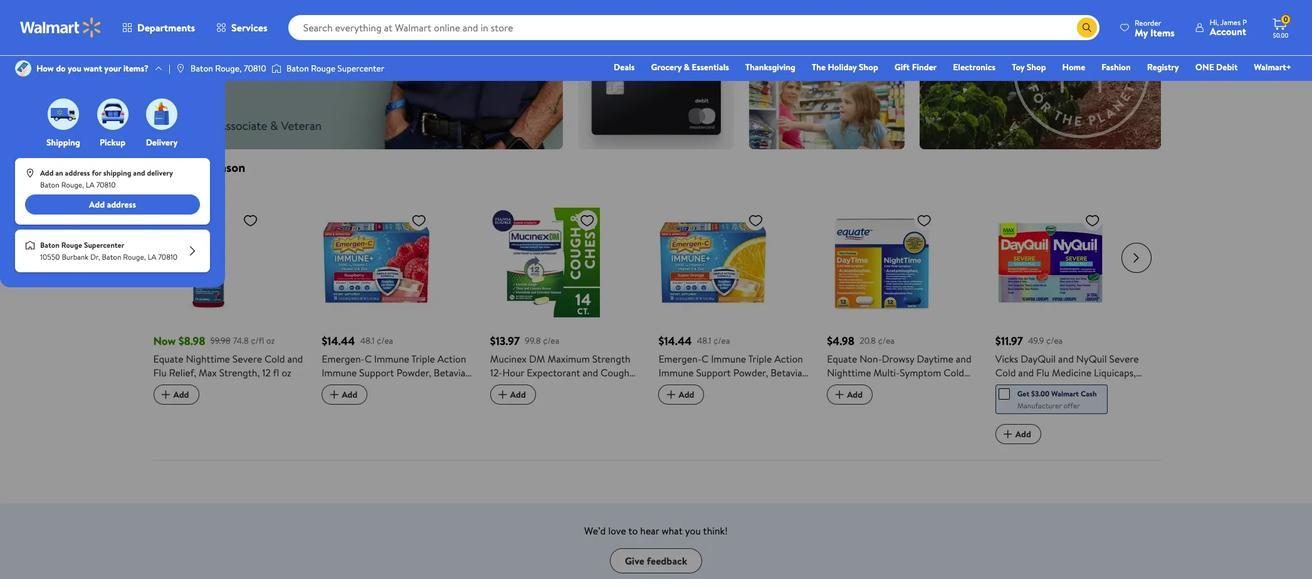 Task type: locate. For each thing, give the bounding box(es) containing it.
triple inside the $14.44 48.1 ¢/ea emergen-c immune  triple action immune support powder, betavia (r), 1000mg vitamin c, bvitamins, vitamin d and antioxidants, super orange – 30 count
[[749, 352, 772, 366]]

powder, inside $14.44 48.1 ¢/ea emergen-c immune  triple action immune support powder, betavia (r), 1000mg vitamin c, b vitamins, vitamin d and antioxidants, raspberry – 30 count
[[397, 366, 432, 380]]

cough
[[601, 366, 630, 380]]

finder
[[913, 61, 937, 73]]

1 horizontal spatial  image
[[271, 62, 282, 75]]

1 flu from the left
[[153, 366, 167, 380]]

action left 12-
[[438, 352, 467, 366]]

support
[[360, 366, 394, 380], [697, 366, 731, 380]]

¢/ea
[[377, 334, 393, 347], [543, 334, 560, 347], [714, 334, 731, 347], [879, 334, 895, 347], [1047, 334, 1063, 347]]

triple inside $14.44 48.1 ¢/ea emergen-c immune  triple action immune support powder, betavia (r), 1000mg vitamin c, b vitamins, vitamin d and antioxidants, raspberry – 30 count
[[412, 352, 435, 366]]

1 vertical spatial rouge
[[61, 240, 82, 250]]

1 vertical spatial supercenter
[[84, 240, 124, 250]]

0 vertical spatial la
[[86, 179, 95, 190]]

oz right fl
[[282, 366, 291, 380]]

more for left learn more link
[[617, 4, 637, 17]]

5 ¢/ea from the left
[[1047, 334, 1063, 347]]

1 horizontal spatial shop
[[1027, 61, 1047, 73]]

and right fl
[[288, 352, 303, 366]]

support for d
[[697, 366, 731, 380]]

1 horizontal spatial 70810
[[158, 252, 178, 262]]

count inside $14.44 48.1 ¢/ea emergen-c immune  triple action immune support powder, betavia (r), 1000mg vitamin c, b vitamins, vitamin d and antioxidants, raspberry – 30 count
[[322, 421, 349, 435]]

rouge, inside add an address for shipping and delivery baton rouge, la 70810
[[61, 179, 84, 190]]

¢/ea inside $14.44 48.1 ¢/ea emergen-c immune  triple action immune support powder, betavia (r), 1000mg vitamin c, b vitamins, vitamin d and antioxidants, raspberry – 30 count
[[377, 334, 393, 347]]

count
[[592, 380, 619, 393], [879, 380, 906, 393], [716, 407, 743, 421], [322, 421, 349, 435]]

add to cart image
[[158, 387, 173, 402], [327, 387, 342, 402], [664, 387, 679, 402], [1001, 427, 1016, 442]]

severe inside the $11.97 49.9 ¢/ea vicks dayquil and nyquil severe cold and flu medicine liquicaps, over-the-counter medicine, 24 ct
[[1110, 352, 1140, 366]]

1 vertical spatial 70810
[[96, 179, 116, 190]]

$11.97
[[996, 333, 1024, 349]]

0 horizontal spatial rouge,
[[61, 179, 84, 190]]

0 horizontal spatial &
[[179, 159, 188, 176]]

& for cold
[[179, 159, 188, 176]]

3 ¢/ea from the left
[[714, 334, 731, 347]]

2 flu from the left
[[1037, 366, 1050, 380]]

departments
[[137, 21, 195, 35]]

equate inside now $8.98 $9.98 74.8 ¢/fl oz equate nighttime severe cold and flu relief, max strength, 12 fl oz
[[153, 352, 184, 366]]

and right daytime
[[957, 352, 972, 366]]

 image inside pickup button
[[97, 98, 128, 130]]

& right grocery
[[684, 61, 690, 73]]

add inside 'button'
[[89, 198, 105, 211]]

counter
[[1037, 380, 1071, 393]]

0 horizontal spatial 1000mg
[[340, 380, 376, 393]]

1 horizontal spatial betavia
[[771, 366, 803, 380]]

30 right "raspberry"
[[435, 407, 447, 421]]

betavia inside $14.44 48.1 ¢/ea emergen-c immune  triple action immune support powder, betavia (r), 1000mg vitamin c, b vitamins, vitamin d and antioxidants, raspberry – 30 count
[[434, 366, 466, 380]]

triple
[[412, 352, 435, 366], [749, 352, 772, 366]]

1 horizontal spatial d
[[695, 393, 702, 407]]

1 (r), from the left
[[322, 380, 338, 393]]

$4.98 20.8 ¢/ea equate non-drowsy daytime and nighttime multi-symptom cold caplets, 24 count
[[828, 333, 972, 393]]

rouge inside the baton rouge supercenter 10550 burbank dr, baton rouge, la 70810
[[61, 240, 82, 250]]

0 horizontal spatial 48.1
[[360, 334, 375, 347]]

2 1000mg from the left
[[677, 380, 713, 393]]

give
[[625, 554, 645, 568]]

(r), for vitamin
[[659, 380, 675, 393]]

supercenter for baton rouge supercenter
[[338, 62, 385, 75]]

max
[[199, 366, 217, 380]]

0 vertical spatial you
[[68, 62, 81, 75]]

rouge,
[[215, 62, 242, 75], [61, 179, 84, 190], [123, 252, 146, 262]]

1 horizontal spatial rouge
[[311, 62, 336, 75]]

 image inside 'shipping' button
[[48, 98, 79, 130]]

address right the an
[[65, 168, 90, 178]]

¢/ea inside $4.98 20.8 ¢/ea equate non-drowsy daytime and nighttime multi-symptom cold caplets, 24 count
[[879, 334, 895, 347]]

d right orange
[[695, 393, 702, 407]]

1 action from the left
[[438, 352, 467, 366]]

powder, inside the $14.44 48.1 ¢/ea emergen-c immune  triple action immune support powder, betavia (r), 1000mg vitamin c, bvitamins, vitamin d and antioxidants, super orange – 30 count
[[734, 366, 769, 380]]

1 vertical spatial you
[[686, 524, 701, 538]]

1 product group from the left
[[153, 183, 304, 445]]

2 betavia from the left
[[771, 366, 803, 380]]

triple up 'b'
[[412, 352, 435, 366]]

48.1 inside the $14.44 48.1 ¢/ea emergen-c immune  triple action immune support powder, betavia (r), 1000mg vitamin c, bvitamins, vitamin d and antioxidants, super orange – 30 count
[[697, 334, 712, 347]]

0 horizontal spatial supercenter
[[84, 240, 124, 250]]

4 product group from the left
[[659, 183, 810, 445]]

1 c from the left
[[365, 352, 372, 366]]

1 48.1 from the left
[[360, 334, 375, 347]]

rouge, down the an
[[61, 179, 84, 190]]

support inside $14.44 48.1 ¢/ea emergen-c immune  triple action immune support powder, betavia (r), 1000mg vitamin c, b vitamins, vitamin d and antioxidants, raspberry – 30 count
[[360, 366, 394, 380]]

flu inside the $11.97 49.9 ¢/ea vicks dayquil and nyquil severe cold and flu medicine liquicaps, over-the-counter medicine, 24 ct
[[1037, 366, 1050, 380]]

|
[[169, 62, 171, 75]]

2 (r), from the left
[[659, 380, 675, 393]]

1 horizontal spatial rouge,
[[123, 252, 146, 262]]

30 inside the $14.44 48.1 ¢/ea emergen-c immune  triple action immune support powder, betavia (r), 1000mg vitamin c, bvitamins, vitamin d and antioxidants, super orange – 30 count
[[702, 407, 714, 421]]

and left cough at the left bottom of page
[[583, 366, 599, 380]]

electronics link
[[948, 60, 1002, 74]]

count down "drowsy"
[[879, 380, 906, 393]]

1000mg
[[340, 380, 376, 393], [677, 380, 713, 393]]

baton for baton rouge, 70810
[[191, 62, 213, 75]]

and left 'b'
[[410, 393, 426, 407]]

gift
[[895, 61, 910, 73]]

non-
[[860, 352, 883, 366]]

betavia
[[434, 366, 466, 380], [771, 366, 803, 380]]

hour
[[503, 366, 525, 380]]

flu right the-
[[1037, 366, 1050, 380]]

action up bvitamins,
[[775, 352, 804, 366]]

1 vertical spatial &
[[179, 159, 188, 176]]

c for d
[[702, 352, 709, 366]]

antioxidants, inside $14.44 48.1 ¢/ea emergen-c immune  triple action immune support powder, betavia (r), 1000mg vitamin c, b vitamins, vitamin d and antioxidants, raspberry – 30 count
[[322, 407, 379, 421]]

and inside the $14.44 48.1 ¢/ea emergen-c immune  triple action immune support powder, betavia (r), 1000mg vitamin c, bvitamins, vitamin d and antioxidants, super orange – 30 count
[[705, 393, 720, 407]]

2 horizontal spatial rouge,
[[215, 62, 242, 75]]

cold right strength,
[[265, 352, 285, 366]]

address down add an address for shipping and delivery baton rouge, la 70810
[[107, 198, 136, 211]]

0 vertical spatial rouge,
[[215, 62, 242, 75]]

severe down 74.8 on the left of the page
[[233, 352, 262, 366]]

0 horizontal spatial betavia
[[434, 366, 466, 380]]

the
[[812, 61, 826, 73]]

learn more up thanksgiving
[[765, 13, 808, 26]]

& left flu
[[179, 159, 188, 176]]

0 horizontal spatial action
[[438, 352, 467, 366]]

you right "what"
[[686, 524, 701, 538]]

0 vertical spatial rouge
[[311, 62, 336, 75]]

0 horizontal spatial equate
[[153, 352, 184, 366]]

2 emergen- from the left
[[659, 352, 702, 366]]

1 powder, from the left
[[397, 366, 432, 380]]

product group
[[153, 183, 304, 445], [322, 183, 473, 445], [490, 183, 641, 445], [659, 183, 810, 445], [828, 183, 978, 445], [996, 183, 1147, 445]]

$14.44 48.1 ¢/ea emergen-c immune  triple action immune support powder, betavia (r), 1000mg vitamin c, b vitamins, vitamin d and antioxidants, raspberry – 30 count
[[322, 333, 467, 435]]

¢/ea inside the $14.44 48.1 ¢/ea emergen-c immune  triple action immune support powder, betavia (r), 1000mg vitamin c, bvitamins, vitamin d and antioxidants, super orange – 30 count
[[714, 334, 731, 347]]

add to favorites list, emergen-c immune  triple action immune support powder, betavia (r), 1000mg vitamin c, bvitamins, vitamin d and antioxidants, super orange – 30 count image
[[749, 213, 764, 228]]

1 horizontal spatial address
[[107, 198, 136, 211]]

we'd love to hear what you think!
[[585, 524, 728, 538]]

and inside add an address for shipping and delivery baton rouge, la 70810
[[133, 168, 145, 178]]

1 horizontal spatial 30
[[702, 407, 714, 421]]

and right orange
[[705, 393, 720, 407]]

support for vitamin
[[360, 366, 394, 380]]

$14.44 for $14.44 48.1 ¢/ea emergen-c immune  triple action immune support powder, betavia (r), 1000mg vitamin c, b vitamins, vitamin d and antioxidants, raspberry – 30 count
[[322, 333, 355, 349]]

0 horizontal spatial c,
[[414, 380, 423, 393]]

rouge, right dr,
[[123, 252, 146, 262]]

2 powder, from the left
[[734, 366, 769, 380]]

6 product group from the left
[[996, 183, 1147, 445]]

count right orange
[[716, 407, 743, 421]]

cold inside now $8.98 $9.98 74.8 ¢/fl oz equate nighttime severe cold and flu relief, max strength, 12 fl oz
[[265, 352, 285, 366]]

clear search field text image
[[1063, 22, 1073, 32]]

c, inside $14.44 48.1 ¢/ea emergen-c immune  triple action immune support powder, betavia (r), 1000mg vitamin c, b vitamins, vitamin d and antioxidants, raspberry – 30 count
[[414, 380, 423, 393]]

1 horizontal spatial powder,
[[734, 366, 769, 380]]

3 product group from the left
[[490, 183, 641, 445]]

2 30 from the left
[[702, 407, 714, 421]]

betavia up the super
[[771, 366, 803, 380]]

0 horizontal spatial la
[[86, 179, 95, 190]]

1000mg inside $14.44 48.1 ¢/ea emergen-c immune  triple action immune support powder, betavia (r), 1000mg vitamin c, b vitamins, vitamin d and antioxidants, raspberry – 30 count
[[340, 380, 376, 393]]

70810
[[244, 62, 266, 75], [96, 179, 116, 190], [158, 252, 178, 262]]

(r), right fl
[[322, 380, 338, 393]]

1 horizontal spatial more
[[788, 13, 808, 26]]

cold right "symptom"
[[944, 366, 965, 380]]

c
[[365, 352, 372, 366], [702, 352, 709, 366]]

betavia for b
[[434, 366, 466, 380]]

24 right caplets,
[[865, 380, 876, 393]]

– right "raspberry"
[[427, 407, 433, 421]]

manufacturer offer
[[1018, 400, 1081, 411]]

you right do
[[68, 62, 81, 75]]

d left 'b'
[[400, 393, 408, 407]]

emergen- up orange
[[659, 352, 702, 366]]

how
[[36, 62, 54, 75]]

my
[[1135, 25, 1149, 39]]

1 horizontal spatial (r),
[[659, 380, 675, 393]]

baton
[[191, 62, 213, 75], [287, 62, 309, 75], [40, 179, 59, 190], [40, 240, 60, 250], [102, 252, 121, 262]]

c, left bvitamins,
[[751, 380, 760, 393]]

thanksgiving
[[746, 61, 796, 73]]

0 vertical spatial 70810
[[244, 62, 266, 75]]

0 horizontal spatial emergen-
[[322, 352, 365, 366]]

count down the vitamins,
[[322, 421, 349, 435]]

debit
[[1217, 61, 1239, 73]]

d inside $14.44 48.1 ¢/ea emergen-c immune  triple action immune support powder, betavia (r), 1000mg vitamin c, b vitamins, vitamin d and antioxidants, raspberry – 30 count
[[400, 393, 408, 407]]

betavia inside the $14.44 48.1 ¢/ea emergen-c immune  triple action immune support powder, betavia (r), 1000mg vitamin c, bvitamins, vitamin d and antioxidants, super orange – 30 count
[[771, 366, 803, 380]]

0 horizontal spatial flu
[[153, 366, 167, 380]]

caplets,
[[828, 380, 863, 393]]

2 shop from the left
[[1027, 61, 1047, 73]]

action for emergen-c immune  triple action immune support powder, betavia (r), 1000mg vitamin c, b vitamins, vitamin d and antioxidants, raspberry – 30 count
[[438, 352, 467, 366]]

search icon image
[[1083, 23, 1093, 33]]

triple up bvitamins,
[[749, 352, 772, 366]]

$8.98
[[179, 333, 206, 349]]

$3.00
[[1032, 388, 1050, 399]]

2 48.1 from the left
[[697, 334, 712, 347]]

0 horizontal spatial –
[[427, 407, 433, 421]]

0 horizontal spatial rouge
[[61, 240, 82, 250]]

equate down now
[[153, 352, 184, 366]]

2 ¢/ea from the left
[[543, 334, 560, 347]]

add to favorites list, emergen-c immune  triple action immune support powder, betavia (r), 1000mg vitamin c, b vitamins, vitamin d and antioxidants, raspberry – 30 count image
[[412, 213, 427, 228]]

and left nyquil
[[1059, 352, 1075, 366]]

0 horizontal spatial learn more
[[594, 4, 637, 17]]

¢/ea for $13.97 99.8 ¢/ea mucinex dm maximum strength 12-hour expectorant and cough suppressant tablets, 14 count
[[543, 334, 560, 347]]

1 horizontal spatial severe
[[1110, 352, 1140, 366]]

0 vertical spatial oz
[[266, 334, 275, 347]]

antioxidants, left "raspberry"
[[322, 407, 379, 421]]

severe
[[233, 352, 262, 366], [1110, 352, 1140, 366]]

shop right holiday at the top
[[859, 61, 879, 73]]

offer
[[1064, 400, 1081, 411]]

action for emergen-c immune  triple action immune support powder, betavia (r), 1000mg vitamin c, bvitamins, vitamin d and antioxidants, super orange – 30 count
[[775, 352, 804, 366]]

1 vertical spatial  image
[[25, 168, 35, 178]]

– right orange
[[694, 407, 700, 421]]

toy shop link
[[1007, 60, 1052, 74]]

 image for how do you want your items?
[[15, 60, 31, 77]]

¢/ea for $11.97 49.9 ¢/ea vicks dayquil and nyquil severe cold and flu medicine liquicaps, over-the-counter medicine, 24 ct
[[1047, 334, 1063, 347]]

add to favorites list, mucinex dm maximum strength 12-hour expectorant and cough suppressant tablets, 14 count image
[[580, 213, 595, 228]]

1 shop from the left
[[859, 61, 879, 73]]

antioxidants, left the super
[[723, 393, 779, 407]]

70810 inside add an address for shipping and delivery baton rouge, la 70810
[[96, 179, 116, 190]]

la inside the baton rouge supercenter 10550 burbank dr, baton rouge, la 70810
[[148, 252, 156, 262]]

learn for left learn more link
[[594, 4, 615, 17]]

betavia right 'b'
[[434, 366, 466, 380]]

grocery & essentials link
[[646, 60, 735, 74]]

48.1 for $14.44 48.1 ¢/ea emergen-c immune  triple action immune support powder, betavia (r), 1000mg vitamin c, b vitamins, vitamin d and antioxidants, raspberry – 30 count
[[360, 334, 375, 347]]

c inside $14.44 48.1 ¢/ea emergen-c immune  triple action immune support powder, betavia (r), 1000mg vitamin c, b vitamins, vitamin d and antioxidants, raspberry – 30 count
[[365, 352, 372, 366]]

1 30 from the left
[[435, 407, 447, 421]]

and up get
[[1019, 366, 1035, 380]]

1 vertical spatial la
[[148, 252, 156, 262]]

cold up get $3.00 walmart cash checkbox
[[996, 366, 1017, 380]]

$14.44 48.1 ¢/ea emergen-c immune  triple action immune support powder, betavia (r), 1000mg vitamin c, bvitamins, vitamin d and antioxidants, super orange – 30 count
[[659, 333, 809, 421]]

0 horizontal spatial powder,
[[397, 366, 432, 380]]

1 betavia from the left
[[434, 366, 466, 380]]

5 product group from the left
[[828, 183, 978, 445]]

$14.44 inside $14.44 48.1 ¢/ea emergen-c immune  triple action immune support powder, betavia (r), 1000mg vitamin c, b vitamins, vitamin d and antioxidants, raspberry – 30 count
[[322, 333, 355, 349]]

0 horizontal spatial 70810
[[96, 179, 116, 190]]

0 horizontal spatial 24
[[865, 380, 876, 393]]

one
[[1196, 61, 1215, 73]]

2 – from the left
[[694, 407, 700, 421]]

(r), up orange
[[659, 380, 675, 393]]

1 c, from the left
[[414, 380, 423, 393]]

1 24 from the left
[[865, 380, 876, 393]]

1 horizontal spatial antioxidants,
[[723, 393, 779, 407]]

equate down $4.98
[[828, 352, 858, 366]]

departments button
[[112, 13, 206, 43]]

walmart+ link
[[1249, 60, 1298, 74]]

1 horizontal spatial nighttime
[[828, 366, 872, 380]]

$13.97
[[490, 333, 520, 349]]

vitamin
[[378, 380, 411, 393], [715, 380, 749, 393], [364, 393, 398, 407], [659, 393, 693, 407]]

1 triple from the left
[[412, 352, 435, 366]]

1 horizontal spatial flu
[[1037, 366, 1050, 380]]

1 horizontal spatial support
[[697, 366, 731, 380]]

4 ¢/ea from the left
[[879, 334, 895, 347]]

0 horizontal spatial shop
[[859, 61, 879, 73]]

learn up deals link
[[594, 4, 615, 17]]

add to favorites list, vicks dayquil and nyquil severe cold and flu medicine liquicaps, over-the-counter medicine, 24 ct image
[[1086, 213, 1101, 228]]

services button
[[206, 13, 278, 43]]

emergen- up the vitamins,
[[322, 352, 365, 366]]

cold down "delivery"
[[151, 159, 176, 176]]

add to cart image right the super
[[833, 387, 848, 402]]

2 24 from the left
[[1118, 380, 1129, 393]]

2 severe from the left
[[1110, 352, 1140, 366]]

1000mg inside the $14.44 48.1 ¢/ea emergen-c immune  triple action immune support powder, betavia (r), 1000mg vitamin c, bvitamins, vitamin d and antioxidants, super orange – 30 count
[[677, 380, 713, 393]]

action inside the $14.44 48.1 ¢/ea emergen-c immune  triple action immune support powder, betavia (r), 1000mg vitamin c, bvitamins, vitamin d and antioxidants, super orange – 30 count
[[775, 352, 804, 366]]

0 horizontal spatial severe
[[233, 352, 262, 366]]

0 horizontal spatial support
[[360, 366, 394, 380]]

0 horizontal spatial triple
[[412, 352, 435, 366]]

learn up thanksgiving
[[765, 13, 786, 26]]

 image
[[271, 62, 282, 75], [25, 168, 35, 178]]

 image for delivery
[[146, 98, 178, 130]]

1 emergen- from the left
[[322, 352, 365, 366]]

1 severe from the left
[[233, 352, 262, 366]]

0 horizontal spatial add to cart image
[[495, 387, 511, 402]]

product group containing $11.97
[[996, 183, 1147, 445]]

and
[[133, 168, 145, 178], [288, 352, 303, 366], [957, 352, 972, 366], [1059, 352, 1075, 366], [583, 366, 599, 380], [1019, 366, 1035, 380], [410, 393, 426, 407], [705, 393, 720, 407]]

1 $14.44 from the left
[[322, 333, 355, 349]]

0 vertical spatial supercenter
[[338, 62, 385, 75]]

oz right ¢/fl
[[266, 334, 275, 347]]

1 d from the left
[[400, 393, 408, 407]]

learn more link up thanksgiving
[[765, 13, 808, 26]]

¢/ea for $14.44 48.1 ¢/ea emergen-c immune  triple action immune support powder, betavia (r), 1000mg vitamin c, bvitamins, vitamin d and antioxidants, super orange – 30 count
[[714, 334, 731, 347]]

0 horizontal spatial you
[[68, 62, 81, 75]]

emergen- inside the $14.44 48.1 ¢/ea emergen-c immune  triple action immune support powder, betavia (r), 1000mg vitamin c, bvitamins, vitamin d and antioxidants, super orange – 30 count
[[659, 352, 702, 366]]

rouge, down services dropdown button
[[215, 62, 242, 75]]

2 $14.44 from the left
[[659, 333, 692, 349]]

action inside $14.44 48.1 ¢/ea emergen-c immune  triple action immune support powder, betavia (r), 1000mg vitamin c, b vitamins, vitamin d and antioxidants, raspberry – 30 count
[[438, 352, 467, 366]]

reorder my items
[[1135, 17, 1175, 39]]

1 horizontal spatial –
[[694, 407, 700, 421]]

2 support from the left
[[697, 366, 731, 380]]

la down 'for'
[[86, 179, 95, 190]]

supercenter for baton rouge supercenter 10550 burbank dr, baton rouge, la 70810
[[84, 240, 124, 250]]

0 vertical spatial  image
[[271, 62, 282, 75]]

relief,
[[169, 366, 196, 380]]

emergen-
[[322, 352, 365, 366], [659, 352, 702, 366]]

get $3.00 walmart cash walmart plus, element
[[999, 388, 1098, 400]]

 image inside delivery button
[[146, 98, 178, 130]]

severe up the ct
[[1110, 352, 1140, 366]]

vicks dayquil and nyquil severe cold and flu medicine liquicaps, over-the-counter medicine, 24 ct image
[[996, 208, 1106, 318]]

add to cart image
[[495, 387, 511, 402], [833, 387, 848, 402]]

1 1000mg from the left
[[340, 380, 376, 393]]

add to favorites list, equate non-drowsy daytime and nighttime multi-symptom cold caplets, 24 count image
[[917, 213, 932, 228]]

antioxidants,
[[723, 393, 779, 407], [322, 407, 379, 421]]

1 – from the left
[[427, 407, 433, 421]]

add to cart image down 12-
[[495, 387, 511, 402]]

1 vertical spatial rouge,
[[61, 179, 84, 190]]

0 horizontal spatial learn
[[594, 4, 615, 17]]

1 support from the left
[[360, 366, 394, 380]]

0 horizontal spatial more
[[617, 4, 637, 17]]

–
[[427, 407, 433, 421], [694, 407, 700, 421]]

30 inside $14.44 48.1 ¢/ea emergen-c immune  triple action immune support powder, betavia (r), 1000mg vitamin c, b vitamins, vitamin d and antioxidants, raspberry – 30 count
[[435, 407, 447, 421]]

1 equate from the left
[[153, 352, 184, 366]]

shop right 'toy' at right top
[[1027, 61, 1047, 73]]

1 horizontal spatial c
[[702, 352, 709, 366]]

emergen- inside $14.44 48.1 ¢/ea emergen-c immune  triple action immune support powder, betavia (r), 1000mg vitamin c, b vitamins, vitamin d and antioxidants, raspberry – 30 count
[[322, 352, 365, 366]]

medicine,
[[1073, 380, 1115, 393]]

0 horizontal spatial c
[[365, 352, 372, 366]]

gift finder link
[[889, 60, 943, 74]]

0 horizontal spatial (r),
[[322, 380, 338, 393]]

2 vertical spatial 70810
[[158, 252, 178, 262]]

hear
[[641, 524, 660, 538]]

1 ¢/ea from the left
[[377, 334, 393, 347]]

account
[[1211, 24, 1247, 38]]

c, left 'b'
[[414, 380, 423, 393]]

2 action from the left
[[775, 352, 804, 366]]

support inside the $14.44 48.1 ¢/ea emergen-c immune  triple action immune support powder, betavia (r), 1000mg vitamin c, bvitamins, vitamin d and antioxidants, super orange – 30 count
[[697, 366, 731, 380]]

learn more link up deals link
[[594, 4, 637, 17]]

1 horizontal spatial 48.1
[[697, 334, 712, 347]]

think!
[[704, 524, 728, 538]]

– inside the $14.44 48.1 ¢/ea emergen-c immune  triple action immune support powder, betavia (r), 1000mg vitamin c, bvitamins, vitamin d and antioxidants, super orange – 30 count
[[694, 407, 700, 421]]

1 horizontal spatial action
[[775, 352, 804, 366]]

antioxidants, inside the $14.44 48.1 ¢/ea emergen-c immune  triple action immune support powder, betavia (r), 1000mg vitamin c, bvitamins, vitamin d and antioxidants, super orange – 30 count
[[723, 393, 779, 407]]

– inside $14.44 48.1 ¢/ea emergen-c immune  triple action immune support powder, betavia (r), 1000mg vitamin c, b vitamins, vitamin d and antioxidants, raspberry – 30 count
[[427, 407, 433, 421]]

0 horizontal spatial nighttime
[[186, 352, 230, 366]]

1 horizontal spatial triple
[[749, 352, 772, 366]]

0 vertical spatial &
[[684, 61, 690, 73]]

emergen-c immune  triple action immune support powder, betavia (r), 1000mg vitamin c, bvitamins, vitamin d and antioxidants, super orange – 30 count image
[[659, 208, 769, 318]]

 image left the an
[[25, 168, 35, 178]]

and left delivery
[[133, 168, 145, 178]]

more up thanksgiving
[[788, 13, 808, 26]]

add address
[[89, 198, 136, 211]]

1 horizontal spatial learn
[[765, 13, 786, 26]]

add
[[40, 168, 54, 178], [89, 198, 105, 211], [173, 388, 189, 401], [342, 388, 358, 401], [511, 388, 526, 401], [679, 388, 695, 401], [848, 388, 863, 401], [1016, 428, 1032, 440]]

1 horizontal spatial 1000mg
[[677, 380, 713, 393]]

la right dr,
[[148, 252, 156, 262]]

bvitamins,
[[763, 380, 809, 393]]

1 horizontal spatial emergen-
[[659, 352, 702, 366]]

grocery & essentials
[[651, 61, 730, 73]]

cold & flu season
[[151, 159, 245, 176]]

1 horizontal spatial equate
[[828, 352, 858, 366]]

30 right orange
[[702, 407, 714, 421]]

1 horizontal spatial learn more link
[[765, 13, 808, 26]]

next slide for cold & flu season list image
[[1122, 243, 1152, 273]]

nighttime inside now $8.98 $9.98 74.8 ¢/fl oz equate nighttime severe cold and flu relief, max strength, 12 fl oz
[[186, 352, 230, 366]]

1 horizontal spatial supercenter
[[338, 62, 385, 75]]

nighttime down $9.98
[[186, 352, 230, 366]]

2 d from the left
[[695, 393, 702, 407]]

12-
[[490, 366, 503, 380]]

items?
[[123, 62, 149, 75]]

$14.44 inside the $14.44 48.1 ¢/ea emergen-c immune  triple action immune support powder, betavia (r), 1000mg vitamin c, bvitamins, vitamin d and antioxidants, super orange – 30 count
[[659, 333, 692, 349]]

flu left relief,
[[153, 366, 167, 380]]

flu inside now $8.98 $9.98 74.8 ¢/fl oz equate nighttime severe cold and flu relief, max strength, 12 fl oz
[[153, 366, 167, 380]]

(r), inside $14.44 48.1 ¢/ea emergen-c immune  triple action immune support powder, betavia (r), 1000mg vitamin c, b vitamins, vitamin d and antioxidants, raspberry – 30 count
[[322, 380, 338, 393]]

d inside the $14.44 48.1 ¢/ea emergen-c immune  triple action immune support powder, betavia (r), 1000mg vitamin c, bvitamins, vitamin d and antioxidants, super orange – 30 count
[[695, 393, 702, 407]]

0 vertical spatial address
[[65, 168, 90, 178]]

1 vertical spatial address
[[107, 198, 136, 211]]

1 horizontal spatial &
[[684, 61, 690, 73]]

1 horizontal spatial c,
[[751, 380, 760, 393]]

2 c from the left
[[702, 352, 709, 366]]

2 c, from the left
[[751, 380, 760, 393]]

¢/ea inside $13.97 99.8 ¢/ea mucinex dm maximum strength 12-hour expectorant and cough suppressant tablets, 14 count
[[543, 334, 560, 347]]

24 left the ct
[[1118, 380, 1129, 393]]

b
[[426, 380, 432, 393]]

0 horizontal spatial $14.44
[[322, 333, 355, 349]]

0 horizontal spatial address
[[65, 168, 90, 178]]

(r), inside the $14.44 48.1 ¢/ea emergen-c immune  triple action immune support powder, betavia (r), 1000mg vitamin c, bvitamins, vitamin d and antioxidants, super orange – 30 count
[[659, 380, 675, 393]]

baton rouge supercenter 10550 burbank dr, baton rouge, la 70810
[[40, 240, 178, 262]]

more up deals link
[[617, 4, 637, 17]]

baton rouge supercenter
[[287, 62, 385, 75]]

1 horizontal spatial you
[[686, 524, 701, 538]]

c, inside the $14.44 48.1 ¢/ea emergen-c immune  triple action immune support powder, betavia (r), 1000mg vitamin c, bvitamins, vitamin d and antioxidants, super orange – 30 count
[[751, 380, 760, 393]]

learn more
[[594, 4, 637, 17], [765, 13, 808, 26]]

– for orange
[[694, 407, 700, 421]]

¢/fl
[[251, 334, 264, 347]]

¢/ea inside the $11.97 49.9 ¢/ea vicks dayquil and nyquil severe cold and flu medicine liquicaps, over-the-counter medicine, 24 ct
[[1047, 334, 1063, 347]]

1 horizontal spatial 24
[[1118, 380, 1129, 393]]

equate non-drowsy daytime and nighttime multi-symptom cold caplets, 24 count image
[[828, 208, 937, 318]]

rouge
[[311, 62, 336, 75], [61, 240, 82, 250]]

2 vertical spatial rouge,
[[123, 252, 146, 262]]

learn more up deals link
[[594, 4, 637, 17]]

1 horizontal spatial $14.44
[[659, 333, 692, 349]]

1 horizontal spatial add to cart image
[[833, 387, 848, 402]]

2 equate from the left
[[828, 352, 858, 366]]

0 horizontal spatial antioxidants,
[[322, 407, 379, 421]]

0 horizontal spatial d
[[400, 393, 408, 407]]

 image right the baton rouge, 70810
[[271, 62, 282, 75]]

powder,
[[397, 366, 432, 380], [734, 366, 769, 380]]

add to favorites list, equate nighttime severe cold and flu relief, max strength, 12 fl oz image
[[243, 213, 258, 228]]

count right the 14
[[592, 380, 619, 393]]

services
[[232, 21, 268, 35]]

1 horizontal spatial oz
[[282, 366, 291, 380]]

c inside the $14.44 48.1 ¢/ea emergen-c immune  triple action immune support powder, betavia (r), 1000mg vitamin c, bvitamins, vitamin d and antioxidants, super orange – 30 count
[[702, 352, 709, 366]]

2 triple from the left
[[749, 352, 772, 366]]

nighttime down $4.98
[[828, 366, 872, 380]]

¢/ea for $4.98 20.8 ¢/ea equate non-drowsy daytime and nighttime multi-symptom cold caplets, 24 count
[[879, 334, 895, 347]]

james
[[1221, 17, 1241, 28]]

48.1 inside $14.44 48.1 ¢/ea emergen-c immune  triple action immune support powder, betavia (r), 1000mg vitamin c, b vitamins, vitamin d and antioxidants, raspberry – 30 count
[[360, 334, 375, 347]]

30 for antioxidants,
[[702, 407, 714, 421]]

daytime
[[917, 352, 954, 366]]

season
[[209, 159, 245, 176]]

powder, for b
[[397, 366, 432, 380]]

1 horizontal spatial la
[[148, 252, 156, 262]]

and inside $4.98 20.8 ¢/ea equate non-drowsy daytime and nighttime multi-symptom cold caplets, 24 count
[[957, 352, 972, 366]]

supercenter inside the baton rouge supercenter 10550 burbank dr, baton rouge, la 70810
[[84, 240, 124, 250]]

0 horizontal spatial learn more link
[[594, 4, 637, 17]]

nighttime inside $4.98 20.8 ¢/ea equate non-drowsy daytime and nighttime multi-symptom cold caplets, 24 count
[[828, 366, 872, 380]]

0 horizontal spatial 30
[[435, 407, 447, 421]]

 image
[[15, 60, 31, 77], [176, 63, 186, 73], [48, 98, 79, 130], [97, 98, 128, 130], [146, 98, 178, 130], [25, 240, 35, 250]]

address inside add an address for shipping and delivery baton rouge, la 70810
[[65, 168, 90, 178]]

shipping
[[46, 136, 80, 149]]

super
[[782, 393, 807, 407]]

delivery button
[[144, 95, 180, 149]]



Task type: describe. For each thing, give the bounding box(es) containing it.
deals link
[[609, 60, 641, 74]]

severe inside now $8.98 $9.98 74.8 ¢/fl oz equate nighttime severe cold and flu relief, max strength, 12 fl oz
[[233, 352, 262, 366]]

expectorant
[[527, 366, 581, 380]]

– for raspberry
[[427, 407, 433, 421]]

delivery
[[146, 136, 178, 149]]

c, for bvitamins,
[[751, 380, 760, 393]]

now $8.98 $9.98 74.8 ¢/fl oz equate nighttime severe cold and flu relief, max strength, 12 fl oz
[[153, 333, 303, 380]]

the holiday shop link
[[807, 60, 884, 74]]

0 horizontal spatial oz
[[266, 334, 275, 347]]

cold inside $4.98 20.8 ¢/ea equate non-drowsy daytime and nighttime multi-symptom cold caplets, 24 count
[[944, 366, 965, 380]]

equate nighttime severe cold and flu relief, max strength, 12 fl oz image
[[153, 208, 263, 318]]

2 product group from the left
[[322, 183, 473, 445]]

emergen- for emergen-c immune  triple action immune support powder, betavia (r), 1000mg vitamin c, b vitamins, vitamin d and antioxidants, raspberry – 30 count
[[322, 352, 365, 366]]

now
[[153, 333, 176, 349]]

items
[[1151, 25, 1175, 39]]

and inside now $8.98 $9.98 74.8 ¢/fl oz equate nighttime severe cold and flu relief, max strength, 12 fl oz
[[288, 352, 303, 366]]

want
[[84, 62, 102, 75]]

24 inside $4.98 20.8 ¢/ea equate non-drowsy daytime and nighttime multi-symptom cold caplets, 24 count
[[865, 380, 876, 393]]

give feedback button
[[610, 548, 703, 574]]

how do you want your items?
[[36, 62, 149, 75]]

cash
[[1081, 388, 1098, 399]]

c, for b
[[414, 380, 423, 393]]

add an address for shipping and delivery baton rouge, la 70810
[[40, 168, 173, 190]]

count inside $13.97 99.8 ¢/ea mucinex dm maximum strength 12-hour expectorant and cough suppressant tablets, 14 count
[[592, 380, 619, 393]]

emergen-c immune  triple action immune support powder, betavia (r), 1000mg vitamin c, b vitamins, vitamin d and antioxidants, raspberry – 30 count image
[[322, 208, 432, 318]]

12
[[262, 366, 271, 380]]

registry
[[1148, 61, 1180, 73]]

shipping button
[[45, 95, 82, 149]]

rouge for baton rouge supercenter 10550 burbank dr, baton rouge, la 70810
[[61, 240, 82, 250]]

 image for baton rouge, 70810
[[176, 63, 186, 73]]

1 vertical spatial oz
[[282, 366, 291, 380]]

an
[[55, 168, 63, 178]]

Walmart Site-Wide search field
[[288, 15, 1100, 40]]

walmart+
[[1255, 61, 1292, 73]]

99.8
[[525, 334, 541, 347]]

baton rouge, 70810
[[191, 62, 266, 75]]

0 horizontal spatial  image
[[25, 168, 35, 178]]

fashion link
[[1097, 60, 1137, 74]]

multi-
[[874, 366, 900, 380]]

strength
[[593, 352, 631, 366]]

20.8
[[860, 334, 877, 347]]

0 $0.00
[[1274, 14, 1289, 40]]

and inside $13.97 99.8 ¢/ea mucinex dm maximum strength 12-hour expectorant and cough suppressant tablets, 14 count
[[583, 366, 599, 380]]

rouge, inside the baton rouge supercenter 10550 burbank dr, baton rouge, la 70810
[[123, 252, 146, 262]]

pickup
[[100, 136, 126, 149]]

baton for baton rouge supercenter 10550 burbank dr, baton rouge, la 70810
[[40, 240, 60, 250]]

electronics
[[954, 61, 996, 73]]

and inside $14.44 48.1 ¢/ea emergen-c immune  triple action immune support powder, betavia (r), 1000mg vitamin c, b vitamins, vitamin d and antioxidants, raspberry – 30 count
[[410, 393, 426, 407]]

mucinex dm maximum strength 12-hour expectorant and cough suppressant tablets, 14 count image
[[490, 208, 600, 318]]

delivery
[[147, 168, 173, 178]]

home link
[[1057, 60, 1092, 74]]

p
[[1243, 17, 1248, 28]]

strength,
[[219, 366, 260, 380]]

add inside add an address for shipping and delivery baton rouge, la 70810
[[40, 168, 54, 178]]

get $3.00 walmart cash
[[1018, 388, 1098, 399]]

home
[[1063, 61, 1086, 73]]

burbank
[[62, 252, 89, 262]]

1000mg for vitamin
[[677, 380, 713, 393]]

betavia for bvitamins,
[[771, 366, 803, 380]]

48.1 for $14.44 48.1 ¢/ea emergen-c immune  triple action immune support powder, betavia (r), 1000mg vitamin c, bvitamins, vitamin d and antioxidants, super orange – 30 count
[[697, 334, 712, 347]]

(r), for vitamins,
[[322, 380, 338, 393]]

vicks
[[996, 352, 1019, 366]]

70810 inside the baton rouge supercenter 10550 burbank dr, baton rouge, la 70810
[[158, 252, 178, 262]]

Get $3.00 Walmart Cash checkbox
[[999, 388, 1010, 400]]

la inside add an address for shipping and delivery baton rouge, la 70810
[[86, 179, 95, 190]]

give feedback
[[625, 554, 688, 568]]

one debit link
[[1190, 60, 1244, 74]]

$9.98
[[211, 334, 231, 347]]

pickup button
[[94, 95, 131, 149]]

the holiday shop
[[812, 61, 879, 73]]

powder, for bvitamins,
[[734, 366, 769, 380]]

gift finder
[[895, 61, 937, 73]]

hi, james p account
[[1211, 17, 1248, 38]]

vitamins,
[[322, 393, 362, 407]]

$14.44 for $14.44 48.1 ¢/ea emergen-c immune  triple action immune support powder, betavia (r), 1000mg vitamin c, bvitamins, vitamin d and antioxidants, super orange – 30 count
[[659, 333, 692, 349]]

2 horizontal spatial 70810
[[244, 62, 266, 75]]

get
[[1018, 388, 1030, 399]]

the-
[[1019, 380, 1037, 393]]

product group containing $13.97
[[490, 183, 641, 445]]

$11.97 49.9 ¢/ea vicks dayquil and nyquil severe cold and flu medicine liquicaps, over-the-counter medicine, 24 ct
[[996, 333, 1142, 393]]

more for the rightmost learn more link
[[788, 13, 808, 26]]

essentials
[[692, 61, 730, 73]]

love
[[609, 524, 627, 538]]

shop inside "link"
[[1027, 61, 1047, 73]]

dayquil
[[1021, 352, 1057, 366]]

74.8
[[233, 334, 249, 347]]

add address button
[[25, 195, 200, 215]]

30 for and
[[435, 407, 447, 421]]

2 add to cart image from the left
[[833, 387, 848, 402]]

maximum
[[548, 352, 590, 366]]

c for vitamin
[[365, 352, 372, 366]]

 image for shipping
[[48, 98, 79, 130]]

baton for baton rouge supercenter
[[287, 62, 309, 75]]

flu
[[191, 159, 206, 176]]

emergen- for emergen-c immune  triple action immune support powder, betavia (r), 1000mg vitamin c, bvitamins, vitamin d and antioxidants, super orange – 30 count
[[659, 352, 702, 366]]

dm
[[529, 352, 546, 366]]

& for grocery
[[684, 61, 690, 73]]

dr,
[[90, 252, 100, 262]]

triple for bvitamins,
[[749, 352, 772, 366]]

 image for pickup
[[97, 98, 128, 130]]

manufacturer
[[1018, 400, 1062, 411]]

equate inside $4.98 20.8 ¢/ea equate non-drowsy daytime and nighttime multi-symptom cold caplets, 24 count
[[828, 352, 858, 366]]

0
[[1284, 14, 1289, 25]]

symptom
[[900, 366, 942, 380]]

hi,
[[1211, 17, 1220, 28]]

product group containing $4.98
[[828, 183, 978, 445]]

$0.00
[[1274, 31, 1289, 40]]

triple for b
[[412, 352, 435, 366]]

Search search field
[[288, 15, 1100, 40]]

deals
[[614, 61, 635, 73]]

toy shop
[[1013, 61, 1047, 73]]

registry link
[[1142, 60, 1185, 74]]

suppressant
[[490, 380, 543, 393]]

1 add to cart image from the left
[[495, 387, 511, 402]]

count inside $4.98 20.8 ¢/ea equate non-drowsy daytime and nighttime multi-symptom cold caplets, 24 count
[[879, 380, 906, 393]]

cold inside the $11.97 49.9 ¢/ea vicks dayquil and nyquil severe cold and flu medicine liquicaps, over-the-counter medicine, 24 ct
[[996, 366, 1017, 380]]

walmart
[[1052, 388, 1080, 399]]

holiday
[[828, 61, 857, 73]]

baton inside add an address for shipping and delivery baton rouge, la 70810
[[40, 179, 59, 190]]

24 inside the $11.97 49.9 ¢/ea vicks dayquil and nyquil severe cold and flu medicine liquicaps, over-the-counter medicine, 24 ct
[[1118, 380, 1129, 393]]

drowsy
[[883, 352, 915, 366]]

tablets,
[[545, 380, 578, 393]]

toy
[[1013, 61, 1025, 73]]

1 horizontal spatial learn more
[[765, 13, 808, 26]]

product group containing now $8.98
[[153, 183, 304, 445]]

1000mg for vitamins,
[[340, 380, 376, 393]]

walmart image
[[20, 18, 102, 38]]

medicine
[[1053, 366, 1092, 380]]

¢/ea for $14.44 48.1 ¢/ea emergen-c immune  triple action immune support powder, betavia (r), 1000mg vitamin c, b vitamins, vitamin d and antioxidants, raspberry – 30 count
[[377, 334, 393, 347]]

address inside 'button'
[[107, 198, 136, 211]]

rouge for baton rouge supercenter
[[311, 62, 336, 75]]

learn for the rightmost learn more link
[[765, 13, 786, 26]]

49.9
[[1029, 334, 1045, 347]]

count inside the $14.44 48.1 ¢/ea emergen-c immune  triple action immune support powder, betavia (r), 1000mg vitamin c, bvitamins, vitamin d and antioxidants, super orange – 30 count
[[716, 407, 743, 421]]



Task type: vqa. For each thing, say whether or not it's contained in the screenshot.
"Calorie"
no



